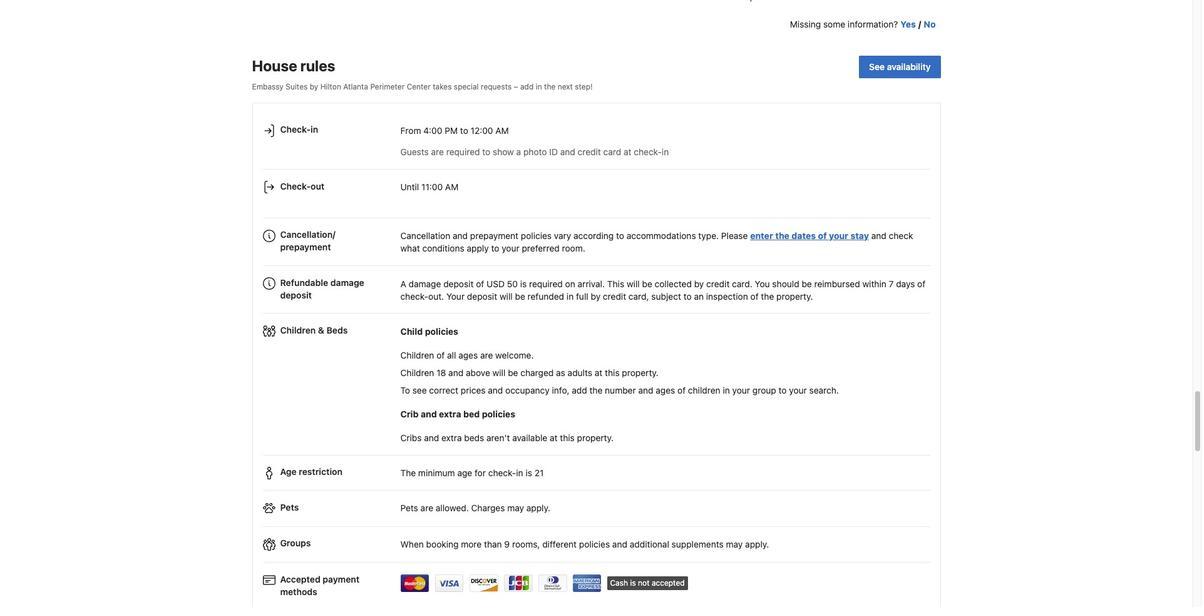 Task type: describe. For each thing, give the bounding box(es) containing it.
embassy
[[252, 82, 284, 91]]

damage for refundable
[[331, 278, 364, 288]]

yes button
[[901, 18, 916, 30]]

0 horizontal spatial required
[[447, 147, 480, 157]]

all
[[447, 350, 456, 361]]

be right should
[[802, 279, 812, 289]]

1 horizontal spatial by
[[591, 291, 601, 302]]

0 horizontal spatial ages
[[459, 350, 478, 361]]

this
[[608, 279, 625, 289]]

and left additional
[[613, 539, 628, 550]]

crib and extra bed policies
[[401, 409, 516, 420]]

not
[[638, 579, 650, 588]]

enter the dates of your stay link
[[751, 231, 870, 241]]

embassy suites by hilton atlanta perimeter center takes special requests – add in the next step!
[[252, 82, 593, 91]]

cash
[[611, 579, 628, 588]]

1 horizontal spatial check-
[[489, 468, 516, 479]]

different
[[543, 539, 577, 550]]

type.
[[699, 231, 719, 241]]

a
[[401, 279, 406, 289]]

beds
[[327, 325, 348, 336]]

children
[[688, 385, 721, 396]]

days
[[897, 279, 916, 289]]

show
[[493, 147, 514, 157]]

minimum
[[418, 468, 455, 479]]

in right card
[[662, 147, 669, 157]]

of left all
[[437, 350, 445, 361]]

until 11:00 am
[[401, 182, 459, 192]]

card
[[604, 147, 622, 157]]

what
[[401, 243, 420, 254]]

child policies
[[401, 326, 459, 337]]

no button
[[924, 18, 936, 30]]

children for children 18 and above will be charged as adults at this property.
[[401, 368, 434, 378]]

the
[[401, 468, 416, 479]]

11:00 am
[[422, 182, 459, 192]]

0 horizontal spatial property.
[[577, 433, 614, 443]]

more
[[461, 539, 482, 550]]

availability
[[888, 61, 931, 72]]

restriction
[[299, 467, 343, 478]]

of left usd
[[476, 279, 484, 289]]

check- for in
[[280, 124, 311, 135]]

suites
[[286, 82, 308, 91]]

0 vertical spatial will
[[627, 279, 640, 289]]

preferred
[[522, 243, 560, 254]]

cancellation and prepayment policies vary according to accommodations type. please enter the dates of your stay
[[401, 231, 870, 241]]

cancellation
[[401, 231, 451, 241]]

on
[[566, 279, 576, 289]]

a
[[517, 147, 521, 157]]

please
[[722, 231, 748, 241]]

guests
[[401, 147, 429, 157]]

to left show
[[483, 147, 491, 157]]

0 horizontal spatial may
[[508, 503, 524, 514]]

are for allowed.
[[421, 503, 434, 514]]

welcome.
[[496, 350, 534, 361]]

and right cribs
[[424, 433, 439, 443]]

0 vertical spatial this
[[605, 368, 620, 378]]

the left next
[[544, 82, 556, 91]]

center
[[407, 82, 431, 91]]

your left stay
[[830, 231, 849, 241]]

is for 21
[[526, 468, 533, 479]]

and inside and check what conditions apply to your preferred room.
[[872, 231, 887, 241]]

1 vertical spatial are
[[481, 350, 493, 361]]

1 vertical spatial will
[[500, 291, 513, 302]]

50
[[507, 279, 518, 289]]

you
[[755, 279, 770, 289]]

supplements
[[672, 539, 724, 550]]

the inside the a damage deposit of usd 50 is required on arrival. this will be collected by credit card. you should be reimbursed within 7 days of check-out. your deposit will be refunded in full by credit card, subject to an inspection of the property.
[[761, 291, 775, 302]]

pets for pets are allowed. charges may apply.
[[401, 503, 418, 514]]

your left search.
[[790, 385, 807, 396]]

and right number
[[639, 385, 654, 396]]

special
[[454, 82, 479, 91]]

the down adults
[[590, 385, 603, 396]]

charges
[[471, 503, 505, 514]]

out.
[[429, 291, 444, 302]]

takes
[[433, 82, 452, 91]]

atlanta
[[344, 82, 368, 91]]

1 horizontal spatial ages
[[656, 385, 676, 396]]

group
[[753, 385, 777, 396]]

0 vertical spatial at
[[624, 147, 632, 157]]

no
[[924, 19, 936, 29]]

4:00 pm
[[424, 125, 458, 136]]

to inside and check what conditions apply to your preferred room.
[[491, 243, 500, 254]]

step!
[[575, 82, 593, 91]]

property. inside the a damage deposit of usd 50 is required on arrival. this will be collected by credit card. you should be reimbursed within 7 days of check-out. your deposit will be refunded in full by credit card, subject to an inspection of the property.
[[777, 291, 814, 302]]

when
[[401, 539, 424, 550]]

requests
[[481, 82, 512, 91]]

and up conditions on the top left
[[453, 231, 468, 241]]

age restriction
[[280, 467, 343, 478]]

rooms,
[[512, 539, 540, 550]]

card,
[[629, 291, 649, 302]]

missing some information? yes / no
[[791, 19, 936, 29]]

in right –
[[536, 82, 542, 91]]

is inside accepted payment methods and conditions element
[[631, 579, 636, 588]]

1 vertical spatial this
[[560, 433, 575, 443]]

to
[[401, 385, 410, 396]]

collected
[[655, 279, 692, 289]]

0 horizontal spatial apply.
[[527, 503, 551, 514]]

–
[[514, 82, 518, 91]]

in left 21
[[516, 468, 524, 479]]

policies up all
[[425, 326, 459, 337]]

above
[[466, 368, 490, 378]]

info,
[[552, 385, 570, 396]]

in up out
[[311, 124, 318, 135]]

see availability
[[870, 61, 931, 72]]

aren't
[[487, 433, 510, 443]]

until
[[401, 182, 419, 192]]

and right 18 at the bottom left of page
[[449, 368, 464, 378]]

1 horizontal spatial credit
[[603, 291, 627, 302]]

to right according
[[617, 231, 625, 241]]

out
[[311, 181, 325, 191]]

bed
[[464, 409, 480, 420]]

see availability button
[[860, 56, 941, 78]]

from 4:00 pm to 12:00 am
[[401, 125, 509, 136]]

dates
[[792, 231, 816, 241]]

check- inside the a damage deposit of usd 50 is required on arrival. this will be collected by credit card. you should be reimbursed within 7 days of check-out. your deposit will be refunded in full by credit card, subject to an inspection of the property.
[[401, 291, 429, 302]]

and right id
[[561, 147, 576, 157]]

required inside the a damage deposit of usd 50 is required on arrival. this will be collected by credit card. you should be reimbursed within 7 days of check-out. your deposit will be refunded in full by credit card, subject to an inspection of the property.
[[529, 279, 563, 289]]

the minimum age for check-in is 21
[[401, 468, 544, 479]]

of right "days" at top right
[[918, 279, 926, 289]]

rules
[[301, 57, 335, 74]]

child
[[401, 326, 423, 337]]

cancellation/
[[280, 230, 336, 240]]

arrival.
[[578, 279, 605, 289]]

your left group
[[733, 385, 751, 396]]

beds
[[464, 433, 484, 443]]

be down welcome.
[[508, 368, 518, 378]]



Task type: locate. For each thing, give the bounding box(es) containing it.
prices
[[461, 385, 486, 396]]

0 horizontal spatial check-
[[401, 291, 429, 302]]

&
[[318, 325, 325, 336]]

refundable
[[280, 278, 328, 288]]

1 vertical spatial add
[[572, 385, 587, 396]]

by left hilton
[[310, 82, 318, 91]]

0 vertical spatial check-
[[280, 124, 311, 135]]

apply. right supplements
[[746, 539, 770, 550]]

hilton
[[321, 82, 341, 91]]

1 vertical spatial children
[[401, 350, 434, 361]]

deposit up your
[[444, 279, 474, 289]]

mastercard image
[[401, 575, 429, 593]]

extra for bed
[[439, 409, 461, 420]]

extra left 'beds'
[[442, 433, 462, 443]]

pets down the at the bottom of the page
[[401, 503, 418, 514]]

credit up inspection
[[707, 279, 730, 289]]

check- up cancellation/
[[280, 181, 311, 191]]

the right enter
[[776, 231, 790, 241]]

jcb image
[[504, 575, 533, 593]]

house rules
[[252, 57, 335, 74]]

of
[[819, 231, 827, 241], [476, 279, 484, 289], [918, 279, 926, 289], [751, 291, 759, 302], [437, 350, 445, 361], [678, 385, 686, 396]]

accepted payment methods and conditions element
[[263, 569, 931, 597]]

will down "50"
[[500, 291, 513, 302]]

deposit down refundable
[[280, 290, 312, 301]]

refundable damage deposit
[[280, 278, 364, 301]]

0 vertical spatial are
[[431, 147, 444, 157]]

as
[[556, 368, 566, 378]]

2 vertical spatial credit
[[603, 291, 627, 302]]

are up "above"
[[481, 350, 493, 361]]

check- right card
[[634, 147, 662, 157]]

this up 'to see correct prices and occupancy info, add the number and ages of children in your group to your search.'
[[605, 368, 620, 378]]

credit down the this
[[603, 291, 627, 302]]

your
[[830, 231, 849, 241], [502, 243, 520, 254], [733, 385, 751, 396], [790, 385, 807, 396]]

may right charges
[[508, 503, 524, 514]]

for
[[475, 468, 486, 479]]

are left allowed.
[[421, 503, 434, 514]]

0 vertical spatial check-
[[634, 147, 662, 157]]

children of all ages are welcome.
[[401, 350, 534, 361]]

at right adults
[[595, 368, 603, 378]]

property. up number
[[622, 368, 659, 378]]

subject
[[652, 291, 682, 302]]

age
[[280, 467, 297, 478]]

0 vertical spatial extra
[[439, 409, 461, 420]]

and check what conditions apply to your preferred room.
[[401, 231, 914, 254]]

check- for out
[[280, 181, 311, 191]]

are for required
[[431, 147, 444, 157]]

2 vertical spatial check-
[[489, 468, 516, 479]]

usd
[[487, 279, 505, 289]]

damage right refundable
[[331, 278, 364, 288]]

0 vertical spatial ages
[[459, 350, 478, 361]]

children up see
[[401, 368, 434, 378]]

stay
[[851, 231, 870, 241]]

policies
[[521, 231, 552, 241], [425, 326, 459, 337], [482, 409, 516, 420], [579, 539, 610, 550]]

0 vertical spatial add
[[521, 82, 534, 91]]

children for children & beds
[[280, 325, 316, 336]]

extra left "bed"
[[439, 409, 461, 420]]

methods
[[280, 587, 317, 598]]

0 horizontal spatial pets
[[280, 502, 299, 513]]

0 vertical spatial children
[[280, 325, 316, 336]]

and right the prices
[[488, 385, 503, 396]]

9
[[505, 539, 510, 550]]

extra for beds
[[442, 433, 462, 443]]

to right 4:00 pm
[[460, 125, 469, 136]]

7
[[889, 279, 894, 289]]

cancellation/ prepayment
[[280, 230, 336, 253]]

should
[[773, 279, 800, 289]]

by down arrival.
[[591, 291, 601, 302]]

available
[[513, 433, 548, 443]]

room.
[[562, 243, 586, 254]]

be up card,
[[642, 279, 653, 289]]

cribs
[[401, 433, 422, 443]]

2 horizontal spatial check-
[[634, 147, 662, 157]]

to left an
[[684, 291, 692, 302]]

2 vertical spatial children
[[401, 368, 434, 378]]

deposit down usd
[[467, 291, 498, 302]]

allowed.
[[436, 503, 469, 514]]

correct
[[429, 385, 459, 396]]

in
[[536, 82, 542, 91], [311, 124, 318, 135], [662, 147, 669, 157], [567, 291, 574, 302], [723, 385, 730, 396], [516, 468, 524, 479]]

2 horizontal spatial at
[[624, 147, 632, 157]]

0 vertical spatial property.
[[777, 291, 814, 302]]

2 vertical spatial at
[[550, 433, 558, 443]]

check- down suites
[[280, 124, 311, 135]]

1 horizontal spatial at
[[595, 368, 603, 378]]

accommodations
[[627, 231, 696, 241]]

2 horizontal spatial by
[[695, 279, 704, 289]]

pets
[[280, 502, 299, 513], [401, 503, 418, 514]]

1 vertical spatial at
[[595, 368, 603, 378]]

deposit for a
[[444, 279, 474, 289]]

to see correct prices and occupancy info, add the number and ages of children in your group to your search.
[[401, 385, 839, 396]]

is left not
[[631, 579, 636, 588]]

perimeter
[[371, 82, 405, 91]]

/
[[919, 19, 922, 29]]

check-
[[280, 124, 311, 135], [280, 181, 311, 191]]

required up refunded
[[529, 279, 563, 289]]

conditions
[[423, 243, 465, 254]]

0 vertical spatial apply.
[[527, 503, 551, 514]]

1 horizontal spatial pets
[[401, 503, 418, 514]]

0 horizontal spatial add
[[521, 82, 534, 91]]

in right children
[[723, 385, 730, 396]]

0 horizontal spatial by
[[310, 82, 318, 91]]

1 vertical spatial check-
[[401, 291, 429, 302]]

apply.
[[527, 503, 551, 514], [746, 539, 770, 550]]

2 vertical spatial is
[[631, 579, 636, 588]]

deposit inside refundable damage deposit
[[280, 290, 312, 301]]

payment
[[323, 575, 360, 585]]

will right "above"
[[493, 368, 506, 378]]

booking
[[426, 539, 459, 550]]

vary
[[554, 231, 572, 241]]

at right card
[[624, 147, 632, 157]]

2 horizontal spatial property.
[[777, 291, 814, 302]]

1 horizontal spatial this
[[605, 368, 620, 378]]

credit
[[578, 147, 601, 157], [707, 279, 730, 289], [603, 291, 627, 302]]

the down you
[[761, 291, 775, 302]]

pets down age
[[280, 502, 299, 513]]

credit left card
[[578, 147, 601, 157]]

refunded
[[528, 291, 565, 302]]

this
[[605, 368, 620, 378], [560, 433, 575, 443]]

2 vertical spatial property.
[[577, 433, 614, 443]]

2 horizontal spatial credit
[[707, 279, 730, 289]]

groups
[[280, 538, 311, 549]]

1 vertical spatial check-
[[280, 181, 311, 191]]

0 horizontal spatial prepayment
[[280, 242, 331, 253]]

1 horizontal spatial add
[[572, 385, 587, 396]]

1 check- from the top
[[280, 124, 311, 135]]

your inside and check what conditions apply to your preferred room.
[[502, 243, 520, 254]]

inspection
[[707, 291, 749, 302]]

to right group
[[779, 385, 787, 396]]

apply. down 21
[[527, 503, 551, 514]]

card.
[[732, 279, 753, 289]]

is
[[520, 279, 527, 289], [526, 468, 533, 479], [631, 579, 636, 588]]

1 vertical spatial may
[[726, 539, 743, 550]]

diners club image
[[538, 575, 567, 593]]

when booking more than 9 rooms, different policies and additional supplements may apply.
[[401, 539, 770, 550]]

1 vertical spatial property.
[[622, 368, 659, 378]]

prepayment inside cancellation/ prepayment
[[280, 242, 331, 253]]

photo
[[524, 147, 547, 157]]

than
[[484, 539, 502, 550]]

an
[[694, 291, 704, 302]]

property. down should
[[777, 291, 814, 302]]

1 vertical spatial required
[[529, 279, 563, 289]]

1 horizontal spatial prepayment
[[470, 231, 519, 241]]

deposit
[[444, 279, 474, 289], [280, 290, 312, 301], [467, 291, 498, 302]]

policies right different
[[579, 539, 610, 550]]

information?
[[848, 19, 899, 29]]

1 horizontal spatial may
[[726, 539, 743, 550]]

cribs and extra beds aren't available at this property.
[[401, 433, 614, 443]]

policies up preferred
[[521, 231, 552, 241]]

of down you
[[751, 291, 759, 302]]

check- down a on the top
[[401, 291, 429, 302]]

visa image
[[435, 575, 464, 593]]

and right stay
[[872, 231, 887, 241]]

see
[[413, 385, 427, 396]]

and right crib
[[421, 409, 437, 420]]

check- right for
[[489, 468, 516, 479]]

cash is not accepted
[[611, 579, 685, 588]]

1 vertical spatial ages
[[656, 385, 676, 396]]

house
[[252, 57, 297, 74]]

2 vertical spatial are
[[421, 503, 434, 514]]

adults
[[568, 368, 593, 378]]

0 horizontal spatial this
[[560, 433, 575, 443]]

according
[[574, 231, 614, 241]]

children down child
[[401, 350, 434, 361]]

prepayment down cancellation/
[[280, 242, 331, 253]]

children left the &
[[280, 325, 316, 336]]

deposit for refundable
[[280, 290, 312, 301]]

will up card,
[[627, 279, 640, 289]]

1 vertical spatial credit
[[707, 279, 730, 289]]

of left children
[[678, 385, 686, 396]]

is inside the a damage deposit of usd 50 is required on arrival. this will be collected by credit card. you should be reimbursed within 7 days of check-out. your deposit will be refunded in full by credit card, subject to an inspection of the property.
[[520, 279, 527, 289]]

0 vertical spatial credit
[[578, 147, 601, 157]]

policies up aren't
[[482, 409, 516, 420]]

damage inside the a damage deposit of usd 50 is required on arrival. this will be collected by credit card. you should be reimbursed within 7 days of check-out. your deposit will be refunded in full by credit card, subject to an inspection of the property.
[[409, 279, 441, 289]]

number
[[605, 385, 636, 396]]

are
[[431, 147, 444, 157], [481, 350, 493, 361], [421, 503, 434, 514]]

ages right all
[[459, 350, 478, 361]]

yes
[[901, 19, 916, 29]]

children
[[280, 325, 316, 336], [401, 350, 434, 361], [401, 368, 434, 378]]

0 horizontal spatial at
[[550, 433, 558, 443]]

1 vertical spatial prepayment
[[280, 242, 331, 253]]

damage for a
[[409, 279, 441, 289]]

0 vertical spatial required
[[447, 147, 480, 157]]

may right supplements
[[726, 539, 743, 550]]

21
[[535, 468, 544, 479]]

property. down 'to see correct prices and occupancy info, add the number and ages of children in your group to your search.'
[[577, 433, 614, 443]]

american express image
[[573, 575, 602, 593]]

guests are required to show a photo id and credit card at check-in
[[401, 147, 669, 157]]

0 vertical spatial by
[[310, 82, 318, 91]]

required down from 4:00 pm to 12:00 am
[[447, 147, 480, 157]]

damage inside refundable damage deposit
[[331, 278, 364, 288]]

2 vertical spatial by
[[591, 291, 601, 302]]

of right dates
[[819, 231, 827, 241]]

check-out
[[280, 181, 325, 191]]

to right apply
[[491, 243, 500, 254]]

0 horizontal spatial credit
[[578, 147, 601, 157]]

are down 4:00 pm
[[431, 147, 444, 157]]

is for required
[[520, 279, 527, 289]]

children for children of all ages are welcome.
[[401, 350, 434, 361]]

search.
[[810, 385, 839, 396]]

check-in
[[280, 124, 318, 135]]

reimbursed
[[815, 279, 861, 289]]

0 horizontal spatial damage
[[331, 278, 364, 288]]

in inside the a damage deposit of usd 50 is required on arrival. this will be collected by credit card. you should be reimbursed within 7 days of check-out. your deposit will be refunded in full by credit card, subject to an inspection of the property.
[[567, 291, 574, 302]]

12:00 am
[[471, 125, 509, 136]]

0 vertical spatial is
[[520, 279, 527, 289]]

prepayment up apply
[[470, 231, 519, 241]]

discover image
[[470, 575, 498, 593]]

full
[[576, 291, 589, 302]]

see
[[870, 61, 885, 72]]

be down "50"
[[515, 291, 526, 302]]

add down adults
[[572, 385, 587, 396]]

1 vertical spatial is
[[526, 468, 533, 479]]

1 vertical spatial apply.
[[746, 539, 770, 550]]

1 vertical spatial by
[[695, 279, 704, 289]]

additional
[[630, 539, 670, 550]]

at right available
[[550, 433, 558, 443]]

children 18 and above will be charged as adults at this property.
[[401, 368, 659, 378]]

1 horizontal spatial required
[[529, 279, 563, 289]]

this right available
[[560, 433, 575, 443]]

is left 21
[[526, 468, 533, 479]]

damage up out.
[[409, 279, 441, 289]]

your left preferred
[[502, 243, 520, 254]]

add right –
[[521, 82, 534, 91]]

prepayment
[[470, 231, 519, 241], [280, 242, 331, 253]]

0 vertical spatial may
[[508, 503, 524, 514]]

0 vertical spatial prepayment
[[470, 231, 519, 241]]

to inside the a damage deposit of usd 50 is required on arrival. this will be collected by credit card. you should be reimbursed within 7 days of check-out. your deposit will be refunded in full by credit card, subject to an inspection of the property.
[[684, 291, 692, 302]]

1 vertical spatial extra
[[442, 433, 462, 443]]

1 horizontal spatial apply.
[[746, 539, 770, 550]]

is right "50"
[[520, 279, 527, 289]]

2 check- from the top
[[280, 181, 311, 191]]

ages left children
[[656, 385, 676, 396]]

1 horizontal spatial property.
[[622, 368, 659, 378]]

some
[[824, 19, 846, 29]]

in left full
[[567, 291, 574, 302]]

1 horizontal spatial damage
[[409, 279, 441, 289]]

children & beds
[[280, 325, 348, 336]]

pets for pets
[[280, 502, 299, 513]]

by up an
[[695, 279, 704, 289]]

2 vertical spatial will
[[493, 368, 506, 378]]



Task type: vqa. For each thing, say whether or not it's contained in the screenshot.
card,
yes



